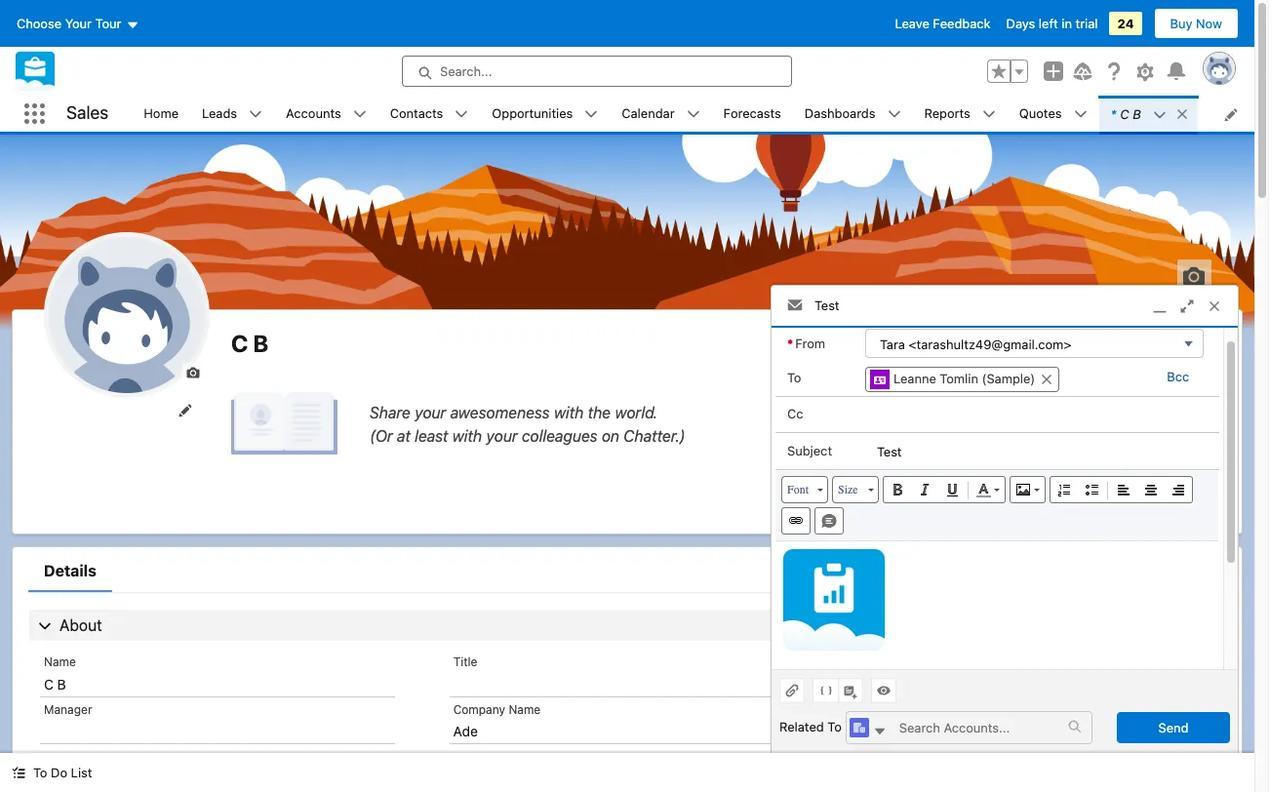 Task type: locate. For each thing, give the bounding box(es) containing it.
1 vertical spatial 5 kb
[[1003, 747, 1026, 762]]

1 vertical spatial name
[[509, 702, 541, 717]]

reports
[[925, 105, 971, 121]]

0 horizontal spatial related
[[780, 719, 824, 734]]

text default image for dashboards
[[888, 108, 901, 121]]

sales left home
[[66, 103, 109, 123]]

buy
[[1171, 16, 1193, 31]]

share
[[370, 403, 411, 421]]

0 vertical spatial your
[[415, 403, 446, 421]]

text default image for accounts
[[353, 108, 367, 121]]

0 vertical spatial 26,
[[938, 697, 956, 712]]

home
[[144, 105, 179, 121]]

from
[[796, 335, 826, 351]]

list
[[132, 96, 1255, 132]]

0 vertical spatial *
[[1111, 106, 1117, 121]]

text default image down search...
[[455, 108, 469, 121]]

with left fellow
[[972, 473, 1000, 489]]

text default image inside contacts list item
[[455, 108, 469, 121]]

trailhead,
[[1039, 397, 1102, 412]]

trailblazers
[[1044, 473, 1118, 489]]

leave
[[895, 16, 930, 31]]

left
[[1039, 16, 1058, 31]]

1 oct 26, 2023 from the top
[[915, 697, 988, 712]]

0 vertical spatial png
[[1041, 697, 1062, 712]]

1 vertical spatial related
[[780, 719, 824, 734]]

leads link
[[190, 96, 249, 132]]

files element
[[861, 609, 1227, 792]]

tara <tarashultz49@gmail.com>
[[880, 337, 1072, 353]]

0 vertical spatial 5
[[1003, 697, 1010, 712]]

1 horizontal spatial to
[[787, 370, 802, 386]]

related left accounts 'icon'
[[780, 719, 824, 734]]

name inside company name ade
[[509, 702, 541, 717]]

png
[[1041, 697, 1062, 712], [1041, 747, 1062, 762]]

2 horizontal spatial to
[[828, 719, 842, 734]]

c up manager
[[44, 676, 54, 692]]

oct 26, 2023
[[915, 697, 988, 712], [915, 747, 988, 762]]

0 horizontal spatial b
[[57, 676, 66, 692]]

text default image inside accounts "list item"
[[353, 108, 367, 121]]

b inside "list item"
[[1133, 106, 1141, 121]]

related for related
[[877, 562, 934, 580]]

0 vertical spatial 5 kb
[[1003, 697, 1026, 712]]

related for related to
[[780, 719, 824, 734]]

sales
[[66, 103, 109, 123], [915, 728, 946, 744]]

1 vertical spatial sales
[[915, 728, 946, 744]]

2 oct 26, 2023 from the top
[[915, 747, 988, 762]]

1 horizontal spatial sales
[[915, 728, 946, 744]]

learn
[[916, 397, 952, 412]]

name
[[44, 655, 76, 669], [509, 702, 541, 717]]

the left world.
[[588, 403, 611, 421]]

learn new skills on trailhead, the fun way to learn salesforce.
[[916, 397, 1230, 431]]

1 vertical spatial 26,
[[938, 747, 956, 762]]

user detail
[[1144, 334, 1209, 349]]

the left fun
[[1105, 397, 1126, 412]]

to for to
[[787, 370, 802, 386]]

text default image for quotes
[[1074, 108, 1088, 121]]

forecasts link
[[712, 96, 793, 132]]

about
[[60, 617, 102, 634]]

0 vertical spatial 2023
[[959, 697, 988, 712]]

text default image inside quotes list item
[[1074, 108, 1088, 121]]

your
[[65, 16, 92, 31]]

on inside learn new skills on trailhead, the fun way to learn salesforce.
[[1020, 397, 1036, 412]]

2 vertical spatial to
[[33, 765, 47, 781]]

to up cc
[[787, 370, 802, 386]]

company
[[453, 702, 505, 717]]

the for community.
[[1140, 473, 1161, 489]]

test
[[815, 297, 840, 313]]

1 vertical spatial your
[[486, 427, 518, 444]]

1 vertical spatial to
[[828, 719, 842, 734]]

2 vertical spatial c
[[44, 676, 54, 692]]

tour
[[95, 16, 121, 31]]

on right the skills
[[1020, 397, 1036, 412]]

0 vertical spatial kb
[[1010, 697, 1026, 712]]

c for *
[[1121, 106, 1130, 121]]

0 vertical spatial oct 26, 2023
[[915, 697, 988, 712]]

text default image down search... button
[[585, 108, 598, 121]]

opportunities
[[492, 105, 573, 121]]

1 horizontal spatial your
[[486, 427, 518, 444]]

with right least at left
[[452, 427, 482, 444]]

1 horizontal spatial on
[[1020, 397, 1036, 412]]

1 2023 from the top
[[959, 697, 988, 712]]

2 vertical spatial b
[[57, 676, 66, 692]]

1 horizontal spatial related
[[877, 562, 934, 580]]

contacts list item
[[378, 96, 480, 132]]

c up edit about me image
[[231, 330, 248, 357]]

0 vertical spatial on
[[1020, 397, 1036, 412]]

0 horizontal spatial on
[[602, 427, 620, 444]]

the left trailblazer
[[1140, 473, 1161, 489]]

2 png from the top
[[1041, 747, 1062, 762]]

c inside "list item"
[[1121, 106, 1130, 121]]

text default image inside reports list item
[[982, 108, 996, 121]]

text default image inside the calendar list item
[[687, 108, 700, 121]]

1 vertical spatial 2023
[[959, 747, 988, 762]]

sales right accounts 'icon'
[[915, 728, 946, 744]]

c right quotes list item
[[1121, 106, 1130, 121]]

* inside list
[[1111, 106, 1117, 121]]

2 horizontal spatial c
[[1121, 106, 1130, 121]]

related down community.
[[877, 562, 934, 580]]

b for name c b
[[57, 676, 66, 692]]

with
[[554, 403, 584, 421], [452, 427, 482, 444], [972, 473, 1000, 489]]

0 vertical spatial with
[[554, 403, 584, 421]]

* right quotes list item
[[1111, 106, 1117, 121]]

oct
[[915, 697, 935, 712], [915, 747, 935, 762]]

2 2023 from the top
[[959, 747, 988, 762]]

* inside test dialog
[[787, 335, 794, 351]]

0 horizontal spatial to
[[33, 765, 47, 781]]

buy now
[[1171, 16, 1223, 31]]

your
[[415, 403, 446, 421], [486, 427, 518, 444]]

list item
[[1099, 96, 1198, 132]]

c
[[1121, 106, 1130, 121], [231, 330, 248, 357], [44, 676, 54, 692]]

1 vertical spatial png
[[1041, 747, 1062, 762]]

the for way
[[1105, 397, 1126, 412]]

quotes list item
[[1008, 96, 1099, 132]]

1 vertical spatial *
[[787, 335, 794, 351]]

text default image inside leads list item
[[249, 108, 263, 121]]

kb
[[1010, 697, 1026, 712], [1010, 747, 1026, 762]]

trailblazer
[[1164, 473, 1231, 489]]

buy now button
[[1154, 8, 1239, 39]]

choose your tour button
[[16, 8, 140, 39]]

1 kb from the top
[[1010, 697, 1026, 712]]

edit about me image
[[231, 392, 339, 456]]

1 vertical spatial b
[[253, 330, 268, 357]]

edit
[[1088, 334, 1111, 349]]

2023
[[959, 697, 988, 712], [959, 747, 988, 762]]

* left from
[[787, 335, 794, 351]]

Subject text field
[[866, 434, 1204, 469]]

on down world.
[[602, 427, 620, 444]]

contact button
[[29, 761, 815, 792]]

2 horizontal spatial the
[[1140, 473, 1161, 489]]

accounts link
[[274, 96, 353, 132]]

days left in trial
[[1007, 16, 1098, 31]]

to inside 'button'
[[33, 765, 47, 781]]

0 horizontal spatial c
[[44, 676, 54, 692]]

2 horizontal spatial on
[[1121, 473, 1137, 489]]

the inside connect with fellow trailblazers on the trailblazer community.
[[1140, 473, 1161, 489]]

share your awesomeness with the world. (or at least with your colleagues on chatter.)
[[370, 403, 686, 444]]

1 png from the top
[[1041, 697, 1062, 712]]

name right company
[[509, 702, 541, 717]]

b right quotes list item
[[1133, 106, 1141, 121]]

text default image right * c b
[[1176, 107, 1189, 121]]

0 horizontal spatial with
[[452, 427, 482, 444]]

quotes link
[[1008, 96, 1074, 132]]

ade
[[453, 723, 478, 740]]

text default image right calendar
[[687, 108, 700, 121]]

text default image
[[1176, 107, 1189, 121], [455, 108, 469, 121], [585, 108, 598, 121], [687, 108, 700, 121], [873, 725, 887, 739]]

text default image inside opportunities list item
[[585, 108, 598, 121]]

community.
[[916, 492, 992, 508]]

details link
[[28, 559, 112, 592]]

1 vertical spatial oct
[[915, 747, 935, 762]]

leanne tomlin (sample) link
[[866, 367, 1060, 392]]

the inside learn new skills on trailhead, the fun way to learn salesforce.
[[1105, 397, 1126, 412]]

tara <tarashultz49@gmail.com> button
[[866, 329, 1204, 358]]

2 vertical spatial on
[[1121, 473, 1137, 489]]

name down 'about'
[[44, 655, 76, 669]]

0 vertical spatial sales
[[66, 103, 109, 123]]

text default image
[[249, 108, 263, 121], [353, 108, 367, 121], [888, 108, 901, 121], [982, 108, 996, 121], [1074, 108, 1088, 121], [1153, 108, 1167, 122], [1040, 373, 1054, 387], [1068, 720, 1082, 734], [12, 766, 25, 780]]

your up least at left
[[415, 403, 446, 421]]

text default image for *
[[1153, 108, 1167, 122]]

0 vertical spatial oct
[[915, 697, 935, 712]]

to left accounts 'icon'
[[828, 719, 842, 734]]

dashboards
[[805, 105, 876, 121]]

quotes
[[1020, 105, 1062, 121]]

on inside connect with fellow trailblazers on the trailblazer community.
[[1121, 473, 1137, 489]]

b
[[1133, 106, 1141, 121], [253, 330, 268, 357], [57, 676, 66, 692]]

to left do
[[33, 765, 47, 781]]

1 horizontal spatial the
[[1105, 397, 1126, 412]]

days
[[1007, 16, 1036, 31]]

on right trailblazers in the bottom of the page
[[1121, 473, 1137, 489]]

2 5 kb from the top
[[1003, 747, 1026, 762]]

b up edit about me image
[[253, 330, 268, 357]]

0 horizontal spatial *
[[787, 335, 794, 351]]

your down awesomeness
[[486, 427, 518, 444]]

group
[[988, 60, 1028, 83]]

related inside test dialog
[[780, 719, 824, 734]]

* c b
[[1111, 106, 1141, 121]]

1 vertical spatial 5
[[1003, 747, 1010, 762]]

c inside name c b
[[44, 676, 54, 692]]

contact
[[60, 768, 116, 786]]

list item containing *
[[1099, 96, 1198, 132]]

b inside name c b
[[57, 676, 66, 692]]

* for * c b
[[1111, 106, 1117, 121]]

0 horizontal spatial your
[[415, 403, 446, 421]]

text default image for leads
[[249, 108, 263, 121]]

text default image inside dashboards list item
[[888, 108, 901, 121]]

1 vertical spatial with
[[452, 427, 482, 444]]

0 vertical spatial to
[[787, 370, 802, 386]]

to for to do list
[[33, 765, 47, 781]]

fellow
[[1003, 473, 1041, 489]]

1 horizontal spatial c
[[231, 330, 248, 357]]

2 horizontal spatial b
[[1133, 106, 1141, 121]]

reports link
[[913, 96, 982, 132]]

to
[[787, 370, 802, 386], [828, 719, 842, 734], [33, 765, 47, 781]]

2 vertical spatial with
[[972, 473, 1000, 489]]

1 horizontal spatial b
[[253, 330, 268, 357]]

text default image inside to do list 'button'
[[12, 766, 25, 780]]

to
[[1181, 397, 1194, 412]]

0 horizontal spatial sales
[[66, 103, 109, 123]]

c b
[[231, 330, 268, 357]]

search...
[[440, 63, 492, 79]]

1 vertical spatial oct 26, 2023
[[915, 747, 988, 762]]

*
[[1111, 106, 1117, 121], [787, 335, 794, 351]]

2 horizontal spatial with
[[972, 473, 1000, 489]]

1 vertical spatial on
[[602, 427, 620, 444]]

1 vertical spatial c
[[231, 330, 248, 357]]

0 vertical spatial b
[[1133, 106, 1141, 121]]

least
[[415, 427, 448, 444]]

company name ade
[[453, 702, 541, 740]]

connect with fellow trailblazers on the trailblazer community.
[[916, 473, 1231, 508]]

0 horizontal spatial the
[[588, 403, 611, 421]]

with up "colleagues"
[[554, 403, 584, 421]]

contacts
[[390, 105, 443, 121]]

0 vertical spatial related
[[877, 562, 934, 580]]

1 vertical spatial kb
[[1010, 747, 1026, 762]]

title
[[453, 655, 478, 669]]

26,
[[938, 697, 956, 712], [938, 747, 956, 762]]

b up manager
[[57, 676, 66, 692]]

0 vertical spatial name
[[44, 655, 76, 669]]

Search Accounts... text field
[[888, 712, 1068, 743]]

colleagues
[[522, 427, 598, 444]]

search... button
[[402, 56, 792, 87]]

tara
[[880, 337, 905, 353]]

1 horizontal spatial name
[[509, 702, 541, 717]]

1 horizontal spatial *
[[1111, 106, 1117, 121]]

0 vertical spatial c
[[1121, 106, 1130, 121]]



Task type: describe. For each thing, give the bounding box(es) containing it.
<tarashultz49@gmail.com>
[[909, 337, 1072, 353]]

choose your tour
[[17, 16, 121, 31]]

text default image for calendar
[[687, 108, 700, 121]]

2 5 from the top
[[1003, 747, 1010, 762]]

tomlin
[[940, 371, 979, 387]]

2 26, from the top
[[938, 747, 956, 762]]

the inside share your awesomeness with the world. (or at least with your colleagues on chatter.)
[[588, 403, 611, 421]]

1 5 kb from the top
[[1003, 697, 1026, 712]]

list containing home
[[132, 96, 1255, 132]]

list
[[71, 765, 92, 781]]

detail
[[1175, 334, 1209, 349]]

now
[[1196, 16, 1223, 31]]

in
[[1062, 16, 1072, 31]]

text default image for contacts
[[455, 108, 469, 121]]

do
[[51, 765, 67, 781]]

subject
[[787, 443, 832, 458]]

reports list item
[[913, 96, 1008, 132]]

opportunities list item
[[480, 96, 610, 132]]

skills
[[984, 397, 1017, 412]]

user
[[1144, 334, 1172, 349]]

1 oct from the top
[[915, 697, 935, 712]]

dashboards link
[[793, 96, 888, 132]]

text default image for opportunities
[[585, 108, 598, 121]]

send
[[1159, 720, 1189, 735]]

awesomeness
[[450, 403, 550, 421]]

connect
[[916, 473, 969, 489]]

edit button
[[1072, 327, 1126, 356]]

with inside connect with fellow trailblazers on the trailblazer community.
[[972, 473, 1000, 489]]

accounts
[[286, 105, 341, 121]]

(or
[[370, 427, 393, 444]]

text default image inside leanne tomlin (sample) link
[[1040, 373, 1054, 387]]

leanne
[[894, 371, 937, 387]]

fun
[[1129, 397, 1150, 412]]

leave feedback link
[[895, 16, 991, 31]]

related to
[[780, 719, 842, 734]]

text default image right accounts 'icon'
[[873, 725, 887, 739]]

choose
[[17, 16, 62, 31]]

0 horizontal spatial name
[[44, 655, 76, 669]]

learn
[[1198, 397, 1230, 412]]

name c b
[[44, 655, 76, 692]]

test dialog
[[771, 285, 1239, 792]]

calendar link
[[610, 96, 687, 132]]

leads
[[202, 105, 237, 121]]

feedback
[[933, 16, 991, 31]]

leads list item
[[190, 96, 274, 132]]

calendar
[[622, 105, 675, 121]]

contact image
[[870, 370, 890, 390]]

to do list
[[33, 765, 92, 781]]

new
[[955, 397, 981, 412]]

opportunities link
[[480, 96, 585, 132]]

accounts list item
[[274, 96, 378, 132]]

related link
[[861, 559, 950, 592]]

learn new skills on trailhead, the fun way to learn salesforce. link
[[848, 388, 1242, 441]]

1 horizontal spatial with
[[554, 403, 584, 421]]

leave feedback
[[895, 16, 991, 31]]

salesforce.
[[916, 416, 988, 431]]

1 5 from the top
[[1003, 697, 1010, 712]]

dashboards list item
[[793, 96, 913, 132]]

b for * c b
[[1133, 106, 1141, 121]]

2 oct from the top
[[915, 747, 935, 762]]

* for *
[[787, 335, 794, 351]]

chatter.)
[[624, 427, 686, 444]]

(sample)
[[982, 371, 1036, 387]]

world.
[[615, 403, 658, 421]]

bcc button
[[1163, 369, 1195, 384]]

about button
[[29, 610, 815, 641]]

forecasts
[[724, 105, 781, 121]]

2 kb from the top
[[1010, 747, 1026, 762]]

leanne tomlin (sample)
[[894, 371, 1036, 387]]

1 26, from the top
[[938, 697, 956, 712]]

user detail button
[[1128, 327, 1225, 356]]

24
[[1118, 16, 1134, 31]]

text default image for reports
[[982, 108, 996, 121]]

details
[[44, 562, 96, 580]]

bcc
[[1167, 369, 1190, 384]]

calendar list item
[[610, 96, 712, 132]]

to do list button
[[0, 753, 104, 792]]

at
[[397, 427, 411, 444]]

cc
[[787, 406, 804, 422]]

manager
[[44, 702, 92, 717]]

sales inside files element
[[915, 728, 946, 744]]

accounts image
[[850, 718, 869, 737]]

trial
[[1076, 16, 1098, 31]]

connect with fellow trailblazers on the trailblazer community. link
[[848, 464, 1242, 518]]

send button
[[1117, 712, 1230, 743]]

c for name
[[44, 676, 54, 692]]

on inside share your awesomeness with the world. (or at least with your colleagues on chatter.)
[[602, 427, 620, 444]]

contacts link
[[378, 96, 455, 132]]



Task type: vqa. For each thing, say whether or not it's contained in the screenshot.
5 KB to the top
yes



